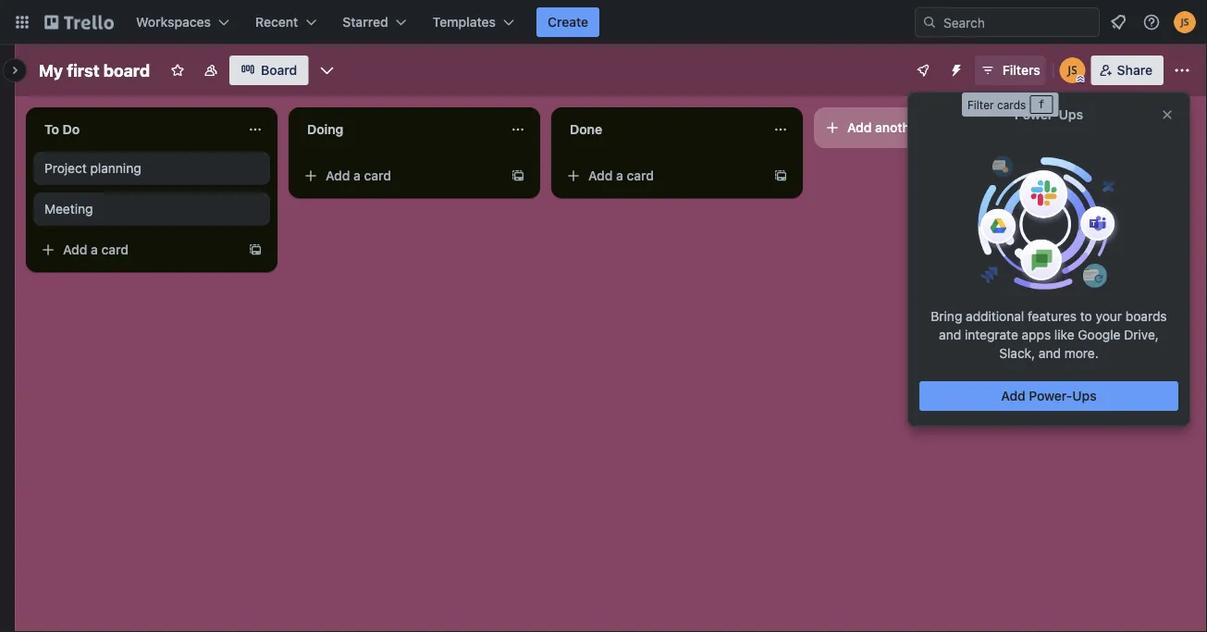 Task type: vqa. For each thing, say whether or not it's contained in the screenshot.
the bottommost Create from template… image
yes



Task type: describe. For each thing, give the bounding box(es) containing it.
card for doing
[[364, 168, 392, 183]]

primary element
[[0, 0, 1208, 44]]

filters
[[1003, 62, 1041, 78]]

bring additional features to your boards and integrate apps like google drive, slack, and more.
[[931, 309, 1168, 361]]

starred
[[343, 14, 388, 30]]

Done text field
[[559, 115, 763, 144]]

add a card button for to do
[[33, 235, 241, 265]]

done
[[570, 122, 603, 137]]

features
[[1028, 309, 1077, 324]]

a for done
[[617, 168, 624, 183]]

cards
[[998, 98, 1027, 111]]

add another list
[[848, 120, 945, 135]]

slack,
[[1000, 346, 1036, 361]]

workspaces button
[[125, 7, 241, 37]]

show menu image
[[1174, 61, 1192, 80]]

project planning
[[44, 161, 141, 176]]

a for doing
[[354, 168, 361, 183]]

card for to do
[[101, 242, 129, 257]]

add a card for done
[[589, 168, 654, 183]]

0 horizontal spatial and
[[940, 327, 962, 342]]

open information menu image
[[1143, 13, 1162, 31]]

star or unstar board image
[[170, 63, 185, 78]]

filter
[[968, 98, 995, 111]]

add a card button for done
[[559, 161, 766, 191]]

add for to do
[[63, 242, 87, 257]]

add down slack,
[[1002, 388, 1026, 404]]

search image
[[923, 15, 938, 30]]

to do
[[44, 122, 80, 137]]

recent
[[256, 14, 298, 30]]

power ups image
[[916, 63, 931, 78]]

first
[[67, 60, 100, 80]]

my
[[39, 60, 63, 80]]

planning
[[90, 161, 141, 176]]

my first board
[[39, 60, 150, 80]]

recent button
[[244, 7, 328, 37]]

back to home image
[[44, 7, 114, 37]]

project planning link
[[44, 159, 259, 178]]

drive,
[[1125, 327, 1160, 342]]

another
[[876, 120, 923, 135]]

john smith (johnsmith38824343) image
[[1060, 57, 1086, 83]]

list
[[927, 120, 945, 135]]

share button
[[1092, 56, 1164, 85]]

add a card for to do
[[63, 242, 129, 257]]

like
[[1055, 327, 1075, 342]]

project
[[44, 161, 87, 176]]

a for to do
[[91, 242, 98, 257]]

doing
[[307, 122, 344, 137]]

Board name text field
[[30, 56, 159, 85]]

Search field
[[938, 8, 1100, 36]]

do
[[63, 122, 80, 137]]



Task type: locate. For each thing, give the bounding box(es) containing it.
power- down more.
[[1030, 388, 1073, 404]]

add power-ups button
[[920, 381, 1179, 411]]

workspace visible image
[[204, 63, 219, 78]]

and down the bring
[[940, 327, 962, 342]]

add a card button
[[296, 161, 504, 191], [559, 161, 766, 191], [33, 235, 241, 265]]

0 horizontal spatial card
[[101, 242, 129, 257]]

automation image
[[942, 56, 968, 81]]

add a card down the done on the top left of page
[[589, 168, 654, 183]]

2 horizontal spatial add a card button
[[559, 161, 766, 191]]

board link
[[230, 56, 308, 85]]

add a card down meeting
[[63, 242, 129, 257]]

filter cards
[[968, 98, 1027, 111]]

add a card button down doing text box
[[296, 161, 504, 191]]

create from template… image
[[774, 168, 789, 183]]

0 vertical spatial ups
[[1059, 107, 1084, 122]]

additional
[[966, 309, 1025, 324]]

add power-ups
[[1002, 388, 1097, 404]]

meeting link
[[44, 200, 259, 218]]

card down done text box
[[627, 168, 654, 183]]

card for done
[[627, 168, 654, 183]]

add another list button
[[815, 107, 1066, 148]]

1 horizontal spatial add a card button
[[296, 161, 504, 191]]

integrate
[[965, 327, 1019, 342]]

1 horizontal spatial create from template… image
[[511, 168, 526, 183]]

add left another
[[848, 120, 872, 135]]

starred button
[[332, 7, 418, 37]]

workspaces
[[136, 14, 211, 30]]

0 horizontal spatial create from template… image
[[248, 242, 263, 257]]

create from template… image for to do
[[248, 242, 263, 257]]

1 vertical spatial and
[[1039, 346, 1062, 361]]

power-
[[1015, 107, 1059, 122], [1030, 388, 1073, 404]]

add for done
[[589, 168, 613, 183]]

1 vertical spatial power-
[[1030, 388, 1073, 404]]

your
[[1096, 309, 1123, 324]]

card
[[364, 168, 392, 183], [627, 168, 654, 183], [101, 242, 129, 257]]

power- inside button
[[1030, 388, 1073, 404]]

board
[[261, 62, 297, 78]]

and
[[940, 327, 962, 342], [1039, 346, 1062, 361]]

a
[[354, 168, 361, 183], [617, 168, 624, 183], [91, 242, 98, 257]]

templates
[[433, 14, 496, 30]]

1 horizontal spatial add a card
[[326, 168, 392, 183]]

add a card button down done text box
[[559, 161, 766, 191]]

create from template… image
[[511, 168, 526, 183], [248, 242, 263, 257]]

meeting
[[44, 201, 93, 217]]

add a card down doing
[[326, 168, 392, 183]]

share
[[1118, 62, 1153, 78]]

2 horizontal spatial card
[[627, 168, 654, 183]]

1 vertical spatial create from template… image
[[248, 242, 263, 257]]

0 vertical spatial power-
[[1015, 107, 1059, 122]]

no enabled plugins icon image
[[974, 155, 1125, 292]]

1 horizontal spatial a
[[354, 168, 361, 183]]

create button
[[537, 7, 600, 37]]

filters button
[[975, 56, 1047, 85]]

google
[[1079, 327, 1121, 342]]

close popover image
[[1161, 107, 1175, 122]]

apps
[[1022, 327, 1052, 342]]

ups
[[1059, 107, 1084, 122], [1073, 388, 1097, 404]]

a down done text box
[[617, 168, 624, 183]]

add down meeting
[[63, 242, 87, 257]]

power-ups
[[1015, 107, 1084, 122]]

power- down filters
[[1015, 107, 1059, 122]]

board
[[103, 60, 150, 80]]

To Do text field
[[33, 115, 237, 144]]

add a card button for doing
[[296, 161, 504, 191]]

0 vertical spatial and
[[940, 327, 962, 342]]

0 notifications image
[[1108, 11, 1130, 33]]

add down the done on the top left of page
[[589, 168, 613, 183]]

this member is an admin of this board. image
[[1077, 75, 1085, 83]]

1 vertical spatial ups
[[1073, 388, 1097, 404]]

0 vertical spatial create from template… image
[[511, 168, 526, 183]]

2 horizontal spatial add a card
[[589, 168, 654, 183]]

Doing text field
[[296, 115, 500, 144]]

card down doing text box
[[364, 168, 392, 183]]

add
[[848, 120, 872, 135], [326, 168, 350, 183], [589, 168, 613, 183], [63, 242, 87, 257], [1002, 388, 1026, 404]]

ups right f
[[1059, 107, 1084, 122]]

add a card
[[326, 168, 392, 183], [589, 168, 654, 183], [63, 242, 129, 257]]

0 horizontal spatial a
[[91, 242, 98, 257]]

1 horizontal spatial and
[[1039, 346, 1062, 361]]

add a card button down meeting link
[[33, 235, 241, 265]]

0 horizontal spatial add a card
[[63, 242, 129, 257]]

ups down more.
[[1073, 388, 1097, 404]]

john smith (johnsmith38824343) image
[[1175, 11, 1197, 33]]

add a card for doing
[[326, 168, 392, 183]]

more.
[[1065, 346, 1099, 361]]

to
[[44, 122, 59, 137]]

to
[[1081, 309, 1093, 324]]

create from template… image for doing
[[511, 168, 526, 183]]

and down apps
[[1039, 346, 1062, 361]]

0 horizontal spatial add a card button
[[33, 235, 241, 265]]

templates button
[[422, 7, 526, 37]]

card down meeting link
[[101, 242, 129, 257]]

2 horizontal spatial a
[[617, 168, 624, 183]]

a down doing text box
[[354, 168, 361, 183]]

create
[[548, 14, 589, 30]]

bring
[[931, 309, 963, 324]]

customize views image
[[318, 61, 336, 80]]

add for doing
[[326, 168, 350, 183]]

ups inside add power-ups button
[[1073, 388, 1097, 404]]

f
[[1039, 98, 1045, 111]]

add down doing
[[326, 168, 350, 183]]

boards
[[1126, 309, 1168, 324]]

1 horizontal spatial card
[[364, 168, 392, 183]]

a down meeting
[[91, 242, 98, 257]]



